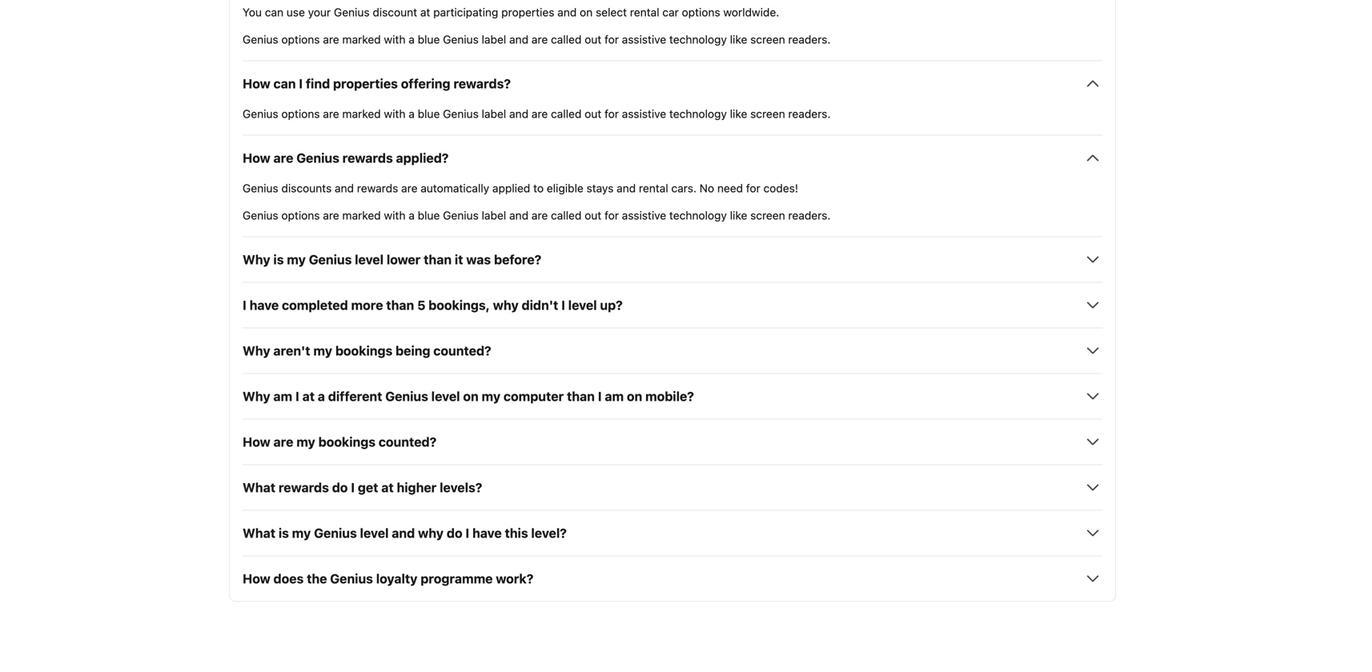Task type: vqa. For each thing, say whether or not it's contained in the screenshot.
first 23 from right
no



Task type: locate. For each thing, give the bounding box(es) containing it.
1 horizontal spatial do
[[447, 526, 463, 541]]

why is my genius level lower than it was before? button
[[243, 250, 1103, 269]]

1 vertical spatial marked
[[342, 107, 381, 120]]

aren't
[[273, 343, 310, 359]]

counted? up higher
[[379, 435, 437, 450]]

2 vertical spatial than
[[567, 389, 595, 404]]

assistive for select
[[622, 33, 667, 46]]

assistive
[[622, 33, 667, 46], [622, 107, 667, 120], [622, 209, 667, 222]]

blue up offering
[[418, 33, 440, 46]]

automatically
[[421, 182, 490, 195]]

3 label from the top
[[482, 209, 506, 222]]

3 how from the top
[[243, 435, 270, 450]]

2 vertical spatial out
[[585, 209, 602, 222]]

level
[[355, 252, 384, 267], [568, 298, 597, 313], [431, 389, 460, 404], [360, 526, 389, 541]]

1 vertical spatial do
[[447, 526, 463, 541]]

0 vertical spatial assistive
[[622, 33, 667, 46]]

0 vertical spatial why
[[243, 252, 270, 267]]

0 vertical spatial blue
[[418, 33, 440, 46]]

i down aren't
[[296, 389, 299, 404]]

1 assistive from the top
[[622, 33, 667, 46]]

why aren't my bookings being counted?
[[243, 343, 492, 359]]

1 vertical spatial with
[[384, 107, 406, 120]]

higher
[[397, 480, 437, 496]]

3 blue from the top
[[418, 209, 440, 222]]

rental
[[630, 5, 660, 19], [639, 182, 669, 195]]

blue down offering
[[418, 107, 440, 120]]

called down eligible
[[551, 209, 582, 222]]

options right car at the top of the page
[[682, 5, 721, 19]]

your
[[308, 5, 331, 19]]

my inside 'dropdown button'
[[292, 526, 311, 541]]

0 vertical spatial at
[[420, 5, 430, 19]]

1 like from the top
[[730, 33, 748, 46]]

properties
[[501, 5, 555, 19], [333, 76, 398, 91]]

screen for for
[[751, 209, 785, 222]]

assistive down car at the top of the page
[[622, 33, 667, 46]]

1 vertical spatial rental
[[639, 182, 669, 195]]

rewards
[[343, 150, 393, 166], [357, 182, 398, 195], [279, 480, 329, 496]]

have left completed on the left of page
[[250, 298, 279, 313]]

is inside why is my genius level lower than it was before? dropdown button
[[273, 252, 284, 267]]

0 vertical spatial than
[[424, 252, 452, 267]]

with down discount
[[384, 33, 406, 46]]

am down aren't
[[273, 389, 292, 404]]

marked
[[342, 33, 381, 46], [342, 107, 381, 120], [342, 209, 381, 222]]

out down "stays"
[[585, 209, 602, 222]]

rewards left "applied?"
[[343, 150, 393, 166]]

my for why is my genius level lower than it was before?
[[287, 252, 306, 267]]

and left select
[[558, 5, 577, 19]]

how inside how can i find properties offering rewards? dropdown button
[[243, 76, 270, 91]]

2 vertical spatial screen
[[751, 209, 785, 222]]

do left get at left bottom
[[332, 480, 348, 496]]

bookings for being
[[335, 343, 393, 359]]

1 vertical spatial label
[[482, 107, 506, 120]]

5
[[417, 298, 426, 313]]

why down higher
[[418, 526, 444, 541]]

why
[[243, 252, 270, 267], [243, 343, 270, 359], [243, 389, 270, 404]]

3 out from the top
[[585, 209, 602, 222]]

label
[[482, 33, 506, 46], [482, 107, 506, 120], [482, 209, 506, 222]]

marked for rewards
[[342, 209, 381, 222]]

and up loyalty
[[392, 526, 415, 541]]

2 screen from the top
[[751, 107, 785, 120]]

called down you can use your genius discount at participating properties and on select rental car options worldwide.
[[551, 33, 582, 46]]

my inside dropdown button
[[313, 343, 332, 359]]

label for to
[[482, 209, 506, 222]]

a up lower
[[409, 209, 415, 222]]

for
[[605, 33, 619, 46], [605, 107, 619, 120], [746, 182, 761, 195], [605, 209, 619, 222]]

0 horizontal spatial on
[[463, 389, 479, 404]]

on left select
[[580, 5, 593, 19]]

1 genius options are marked with a blue genius label and are called out for assistive technology like screen readers. from the top
[[243, 33, 831, 46]]

called for eligible
[[551, 209, 582, 222]]

rewards down the how are my bookings counted?
[[279, 480, 329, 496]]

2 vertical spatial label
[[482, 209, 506, 222]]

worldwide.
[[724, 5, 780, 19]]

computer
[[504, 389, 564, 404]]

rewards inside dropdown button
[[343, 150, 393, 166]]

have left this
[[473, 526, 502, 541]]

2 vertical spatial assistive
[[622, 209, 667, 222]]

how inside how are my bookings counted? dropdown button
[[243, 435, 270, 450]]

a left different
[[318, 389, 325, 404]]

do up programme
[[447, 526, 463, 541]]

1 called from the top
[[551, 33, 582, 46]]

0 vertical spatial do
[[332, 480, 348, 496]]

2 am from the left
[[605, 389, 624, 404]]

have inside dropdown button
[[250, 298, 279, 313]]

why is my genius level lower than it was before?
[[243, 252, 542, 267]]

than left it at the top left
[[424, 252, 452, 267]]

1 vertical spatial what
[[243, 526, 276, 541]]

1 horizontal spatial properties
[[501, 5, 555, 19]]

level?
[[531, 526, 567, 541]]

is for why
[[273, 252, 284, 267]]

counted? inside dropdown button
[[434, 343, 492, 359]]

a down discount
[[409, 33, 415, 46]]

1 marked from the top
[[342, 33, 381, 46]]

called
[[551, 33, 582, 46], [551, 107, 582, 120], [551, 209, 582, 222]]

being
[[396, 343, 430, 359]]

2 vertical spatial genius options are marked with a blue genius label and are called out for assistive technology like screen readers.
[[243, 209, 831, 222]]

screen down codes!
[[751, 209, 785, 222]]

screen
[[751, 33, 785, 46], [751, 107, 785, 120], [751, 209, 785, 222]]

levels?
[[440, 480, 482, 496]]

2 vertical spatial at
[[381, 480, 394, 496]]

assistive for rental
[[622, 209, 667, 222]]

properties right find
[[333, 76, 398, 91]]

0 vertical spatial counted?
[[434, 343, 492, 359]]

my up does
[[292, 526, 311, 541]]

this
[[505, 526, 528, 541]]

codes!
[[764, 182, 799, 195]]

2 vertical spatial readers.
[[789, 209, 831, 222]]

2 vertical spatial blue
[[418, 209, 440, 222]]

how are genius rewards applied? button
[[243, 148, 1103, 168]]

bookings down "more"
[[335, 343, 393, 359]]

a
[[409, 33, 415, 46], [409, 107, 415, 120], [409, 209, 415, 222], [318, 389, 325, 404]]

genius inside dropdown button
[[297, 150, 339, 166]]

how does the genius loyalty programme work?
[[243, 572, 534, 587]]

why inside dropdown button
[[243, 343, 270, 359]]

3 why from the top
[[243, 389, 270, 404]]

like for for
[[730, 209, 748, 222]]

0 vertical spatial label
[[482, 33, 506, 46]]

to
[[533, 182, 544, 195]]

0 vertical spatial why
[[493, 298, 519, 313]]

is inside what is my genius level and why do i have this level? 'dropdown button'
[[279, 526, 289, 541]]

0 vertical spatial out
[[585, 33, 602, 46]]

properties right participating
[[501, 5, 555, 19]]

0 vertical spatial can
[[265, 5, 284, 19]]

i left get at left bottom
[[351, 480, 355, 496]]

1 why from the top
[[243, 252, 270, 267]]

genius
[[334, 5, 370, 19], [243, 33, 278, 46], [443, 33, 479, 46], [243, 107, 278, 120], [443, 107, 479, 120], [297, 150, 339, 166], [243, 182, 278, 195], [243, 209, 278, 222], [443, 209, 479, 222], [309, 252, 352, 267], [385, 389, 428, 404], [314, 526, 357, 541], [330, 572, 373, 587]]

how are genius rewards applied?
[[243, 150, 449, 166]]

like down worldwide. on the right of page
[[730, 33, 748, 46]]

genius options are marked with a blue genius label and are called out for assistive technology like screen readers.
[[243, 33, 831, 46], [243, 107, 831, 120], [243, 209, 831, 222]]

0 vertical spatial is
[[273, 252, 284, 267]]

i left completed on the left of page
[[243, 298, 247, 313]]

and inside what is my genius level and why do i have this level? 'dropdown button'
[[392, 526, 415, 541]]

0 horizontal spatial why
[[418, 526, 444, 541]]

3 assistive from the top
[[622, 209, 667, 222]]

what inside what is my genius level and why do i have this level? 'dropdown button'
[[243, 526, 276, 541]]

use
[[287, 5, 305, 19]]

1 vertical spatial bookings
[[318, 435, 376, 450]]

marked down discount
[[342, 33, 381, 46]]

do inside what is my genius level and why do i have this level? 'dropdown button'
[[447, 526, 463, 541]]

1 vertical spatial than
[[386, 298, 414, 313]]

on
[[580, 5, 593, 19], [463, 389, 479, 404], [627, 389, 643, 404]]

on left the mobile?
[[627, 389, 643, 404]]

do inside "what rewards do i get at higher levels?" dropdown button
[[332, 480, 348, 496]]

1 vertical spatial rewards
[[357, 182, 398, 195]]

marked up why is my genius level lower than it was before?
[[342, 209, 381, 222]]

than right 'computer'
[[567, 389, 595, 404]]

with up why is my genius level lower than it was before?
[[384, 209, 406, 222]]

1 technology from the top
[[670, 33, 727, 46]]

out
[[585, 33, 602, 46], [585, 107, 602, 120], [585, 209, 602, 222]]

1 am from the left
[[273, 389, 292, 404]]

0 vertical spatial marked
[[342, 33, 381, 46]]

0 vertical spatial screen
[[751, 33, 785, 46]]

2 vertical spatial like
[[730, 209, 748, 222]]

assistive up why is my genius level lower than it was before? dropdown button
[[622, 209, 667, 222]]

0 vertical spatial rewards
[[343, 150, 393, 166]]

a down offering
[[409, 107, 415, 120]]

for down select
[[605, 33, 619, 46]]

4 how from the top
[[243, 572, 270, 587]]

1 vertical spatial counted?
[[379, 435, 437, 450]]

1 horizontal spatial am
[[605, 389, 624, 404]]

with down how can i find properties offering rewards?
[[384, 107, 406, 120]]

1 horizontal spatial why
[[493, 298, 519, 313]]

my
[[287, 252, 306, 267], [313, 343, 332, 359], [482, 389, 501, 404], [297, 435, 315, 450], [292, 526, 311, 541]]

does
[[274, 572, 304, 587]]

how for how are genius rewards applied?
[[243, 150, 270, 166]]

blue down automatically
[[418, 209, 440, 222]]

genius options are marked with a blue genius label and are called out for assistive technology like screen readers. down you can use your genius discount at participating properties and on select rental car options worldwide.
[[243, 33, 831, 46]]

technology down car at the top of the page
[[670, 33, 727, 46]]

1 vertical spatial readers.
[[789, 107, 831, 120]]

and down rewards?
[[509, 107, 529, 120]]

rewards for applied?
[[343, 150, 393, 166]]

genius options are marked with a blue genius label and are called out for assistive technology like screen readers. down to
[[243, 209, 831, 222]]

assistive down how can i find properties offering rewards? dropdown button
[[622, 107, 667, 120]]

eligible
[[547, 182, 584, 195]]

1 horizontal spatial on
[[580, 5, 593, 19]]

is up completed on the left of page
[[273, 252, 284, 267]]

3 readers. from the top
[[789, 209, 831, 222]]

0 vertical spatial technology
[[670, 33, 727, 46]]

1 vertical spatial why
[[418, 526, 444, 541]]

on left 'computer'
[[463, 389, 479, 404]]

am
[[273, 389, 292, 404], [605, 389, 624, 404]]

3 called from the top
[[551, 209, 582, 222]]

before?
[[494, 252, 542, 267]]

am left the mobile?
[[605, 389, 624, 404]]

2 why from the top
[[243, 343, 270, 359]]

1 vertical spatial can
[[274, 76, 296, 91]]

3 genius options are marked with a blue genius label and are called out for assistive technology like screen readers. from the top
[[243, 209, 831, 222]]

out down select
[[585, 33, 602, 46]]

1 vertical spatial have
[[473, 526, 502, 541]]

technology
[[670, 33, 727, 46], [670, 107, 727, 120], [670, 209, 727, 222]]

options
[[682, 5, 721, 19], [281, 33, 320, 46], [281, 107, 320, 120], [281, 209, 320, 222]]

more
[[351, 298, 383, 313]]

1 horizontal spatial have
[[473, 526, 502, 541]]

rewards?
[[454, 76, 511, 91]]

readers.
[[789, 33, 831, 46], [789, 107, 831, 120], [789, 209, 831, 222]]

than
[[424, 252, 452, 267], [386, 298, 414, 313], [567, 389, 595, 404]]

1 vertical spatial why
[[243, 343, 270, 359]]

my right aren't
[[313, 343, 332, 359]]

loyalty
[[376, 572, 418, 587]]

counted? down bookings,
[[434, 343, 492, 359]]

1 vertical spatial like
[[730, 107, 748, 120]]

2 vertical spatial rewards
[[279, 480, 329, 496]]

0 vertical spatial called
[[551, 33, 582, 46]]

is up does
[[279, 526, 289, 541]]

0 vertical spatial bookings
[[335, 343, 393, 359]]

label down rewards?
[[482, 107, 506, 120]]

bookings
[[335, 343, 393, 359], [318, 435, 376, 450]]

0 vertical spatial readers.
[[789, 33, 831, 46]]

programme
[[421, 572, 493, 587]]

2 vertical spatial called
[[551, 209, 582, 222]]

2 horizontal spatial than
[[567, 389, 595, 404]]

1 horizontal spatial at
[[381, 480, 394, 496]]

1 vertical spatial screen
[[751, 107, 785, 120]]

0 horizontal spatial properties
[[333, 76, 398, 91]]

3 like from the top
[[730, 209, 748, 222]]

1 vertical spatial called
[[551, 107, 582, 120]]

are
[[323, 33, 339, 46], [532, 33, 548, 46], [323, 107, 339, 120], [532, 107, 548, 120], [274, 150, 293, 166], [401, 182, 418, 195], [323, 209, 339, 222], [532, 209, 548, 222], [274, 435, 293, 450]]

0 vertical spatial properties
[[501, 5, 555, 19]]

what inside "what rewards do i get at higher levels?" dropdown button
[[243, 480, 276, 496]]

technology down how can i find properties offering rewards? dropdown button
[[670, 107, 727, 120]]

why left didn't
[[493, 298, 519, 313]]

1 vertical spatial blue
[[418, 107, 440, 120]]

1 vertical spatial at
[[302, 389, 315, 404]]

can for how
[[274, 76, 296, 91]]

and
[[558, 5, 577, 19], [509, 33, 529, 46], [509, 107, 529, 120], [335, 182, 354, 195], [617, 182, 636, 195], [509, 209, 529, 222], [392, 526, 415, 541]]

can left find
[[274, 76, 296, 91]]

genius options are marked with a blue genius label and are called out for assistive technology like screen readers. down rewards?
[[243, 107, 831, 120]]

my up 'what rewards do i get at higher levels?'
[[297, 435, 315, 450]]

0 vertical spatial genius options are marked with a blue genius label and are called out for assistive technology like screen readers.
[[243, 33, 831, 46]]

label for participating
[[482, 33, 506, 46]]

options down discounts
[[281, 209, 320, 222]]

offering
[[401, 76, 451, 91]]

2 vertical spatial marked
[[342, 209, 381, 222]]

1 vertical spatial technology
[[670, 107, 727, 120]]

0 vertical spatial with
[[384, 33, 406, 46]]

how
[[243, 76, 270, 91], [243, 150, 270, 166], [243, 435, 270, 450], [243, 572, 270, 587]]

was
[[466, 252, 491, 267]]

need
[[718, 182, 743, 195]]

like down how can i find properties offering rewards? dropdown button
[[730, 107, 748, 120]]

cars.
[[672, 182, 697, 195]]

why
[[493, 298, 519, 313], [418, 526, 444, 541]]

0 vertical spatial have
[[250, 298, 279, 313]]

why for why is my genius level lower than it was before?
[[243, 252, 270, 267]]

1 vertical spatial genius options are marked with a blue genius label and are called out for assistive technology like screen readers.
[[243, 107, 831, 120]]

at right discount
[[420, 5, 430, 19]]

1 with from the top
[[384, 33, 406, 46]]

2 vertical spatial with
[[384, 209, 406, 222]]

rental left car at the top of the page
[[630, 5, 660, 19]]

at left different
[[302, 389, 315, 404]]

0 horizontal spatial am
[[273, 389, 292, 404]]

2 horizontal spatial at
[[420, 5, 430, 19]]

readers. for you can use your genius discount at participating properties and on select rental car options worldwide.
[[789, 33, 831, 46]]

can inside dropdown button
[[274, 76, 296, 91]]

at right get at left bottom
[[381, 480, 394, 496]]

technology for car
[[670, 33, 727, 46]]

how inside how are genius rewards applied? dropdown button
[[243, 150, 270, 166]]

properties inside dropdown button
[[333, 76, 398, 91]]

have inside 'dropdown button'
[[473, 526, 502, 541]]

2 readers. from the top
[[789, 107, 831, 120]]

2 how from the top
[[243, 150, 270, 166]]

counted?
[[434, 343, 492, 359], [379, 435, 437, 450]]

i
[[299, 76, 303, 91], [243, 298, 247, 313], [562, 298, 565, 313], [296, 389, 299, 404], [598, 389, 602, 404], [351, 480, 355, 496], [466, 526, 469, 541]]

0 horizontal spatial than
[[386, 298, 414, 313]]

bookings down different
[[318, 435, 376, 450]]

my for what is my genius level and why do i have this level?
[[292, 526, 311, 541]]

0 horizontal spatial have
[[250, 298, 279, 313]]

what
[[243, 480, 276, 496], [243, 526, 276, 541]]

bookings,
[[429, 298, 490, 313]]

find
[[306, 76, 330, 91]]

label down you can use your genius discount at participating properties and on select rental car options worldwide.
[[482, 33, 506, 46]]

called up eligible
[[551, 107, 582, 120]]

like down need
[[730, 209, 748, 222]]

1 vertical spatial properties
[[333, 76, 398, 91]]

2 what from the top
[[243, 526, 276, 541]]

2 with from the top
[[384, 107, 406, 120]]

2 vertical spatial why
[[243, 389, 270, 404]]

1 what from the top
[[243, 480, 276, 496]]

0 horizontal spatial do
[[332, 480, 348, 496]]

screen down worldwide. on the right of page
[[751, 33, 785, 46]]

0 vertical spatial like
[[730, 33, 748, 46]]

1 blue from the top
[[418, 33, 440, 46]]

than left 5
[[386, 298, 414, 313]]

1 vertical spatial out
[[585, 107, 602, 120]]

3 screen from the top
[[751, 209, 785, 222]]

genius inside 'dropdown button'
[[314, 526, 357, 541]]

3 technology from the top
[[670, 209, 727, 222]]

out up "stays"
[[585, 107, 602, 120]]

3 with from the top
[[384, 209, 406, 222]]

1 how from the top
[[243, 76, 270, 91]]

1 out from the top
[[585, 33, 602, 46]]

can for you
[[265, 5, 284, 19]]

how for how can i find properties offering rewards?
[[243, 76, 270, 91]]

rental left the cars.
[[639, 182, 669, 195]]

marked down how can i find properties offering rewards?
[[342, 107, 381, 120]]

1 screen from the top
[[751, 33, 785, 46]]

rewards down "how are genius rewards applied?"
[[357, 182, 398, 195]]

technology down no
[[670, 209, 727, 222]]

can
[[265, 5, 284, 19], [274, 76, 296, 91]]

label down applied
[[482, 209, 506, 222]]

how are my bookings counted? button
[[243, 433, 1103, 452]]

have
[[250, 298, 279, 313], [473, 526, 502, 541]]

0 horizontal spatial at
[[302, 389, 315, 404]]

do
[[332, 480, 348, 496], [447, 526, 463, 541]]

i down levels?
[[466, 526, 469, 541]]

bookings inside dropdown button
[[335, 343, 393, 359]]

genius discounts and rewards are automatically applied to eligible stays and rental cars. no need for codes!
[[243, 182, 799, 195]]

blue
[[418, 33, 440, 46], [418, 107, 440, 120], [418, 209, 440, 222]]

2 out from the top
[[585, 107, 602, 120]]

select
[[596, 5, 627, 19]]

applied?
[[396, 150, 449, 166]]

i right 'computer'
[[598, 389, 602, 404]]

1 vertical spatial assistive
[[622, 107, 667, 120]]

0 vertical spatial what
[[243, 480, 276, 496]]

how inside how does the genius loyalty programme work? dropdown button
[[243, 572, 270, 587]]

1 readers. from the top
[[789, 33, 831, 46]]

how can i find properties offering rewards?
[[243, 76, 511, 91]]

2 vertical spatial technology
[[670, 209, 727, 222]]

get
[[358, 480, 378, 496]]

what for what is my genius level and why do i have this level?
[[243, 526, 276, 541]]

can left use on the left of page
[[265, 5, 284, 19]]

like
[[730, 33, 748, 46], [730, 107, 748, 120], [730, 209, 748, 222]]

bookings inside dropdown button
[[318, 435, 376, 450]]

with
[[384, 33, 406, 46], [384, 107, 406, 120], [384, 209, 406, 222]]

my up completed on the left of page
[[287, 252, 306, 267]]

1 label from the top
[[482, 33, 506, 46]]

screen up codes!
[[751, 107, 785, 120]]

3 marked from the top
[[342, 209, 381, 222]]

1 vertical spatial is
[[279, 526, 289, 541]]

i inside 'dropdown button'
[[466, 526, 469, 541]]

2 blue from the top
[[418, 107, 440, 120]]



Task type: describe. For each thing, give the bounding box(es) containing it.
2 horizontal spatial on
[[627, 389, 643, 404]]

you can use your genius discount at participating properties and on select rental car options worldwide.
[[243, 5, 780, 19]]

my for how are my bookings counted?
[[297, 435, 315, 450]]

the
[[307, 572, 327, 587]]

counted? inside dropdown button
[[379, 435, 437, 450]]

what is my genius level and why do i have this level?
[[243, 526, 567, 541]]

readers. for genius discounts and rewards are automatically applied to eligible stays and rental cars. no need for codes!
[[789, 209, 831, 222]]

blue for automatically
[[418, 209, 440, 222]]

discounts
[[281, 182, 332, 195]]

genius options are marked with a blue genius label and are called out for assistive technology like screen readers. for eligible
[[243, 209, 831, 222]]

applied
[[493, 182, 530, 195]]

why for why am i at a different genius level on my computer than i am on mobile?
[[243, 389, 270, 404]]

called for properties
[[551, 33, 582, 46]]

what rewards do i get at higher levels?
[[243, 480, 482, 496]]

my for why aren't my bookings being counted?
[[313, 343, 332, 359]]

car
[[663, 5, 679, 19]]

are inside dropdown button
[[274, 435, 293, 450]]

screen for worldwide.
[[751, 33, 785, 46]]

how can i find properties offering rewards? button
[[243, 74, 1103, 93]]

rewards for are
[[357, 182, 398, 195]]

what for what rewards do i get at higher levels?
[[243, 480, 276, 496]]

genius options are marked with a blue genius label and are called out for assistive technology like screen readers. for properties
[[243, 33, 831, 46]]

blue for discount
[[418, 33, 440, 46]]

and down genius discounts and rewards are automatically applied to eligible stays and rental cars. no need for codes!
[[509, 209, 529, 222]]

how for how are my bookings counted?
[[243, 435, 270, 450]]

how does the genius loyalty programme work? button
[[243, 570, 1103, 589]]

out for and
[[585, 33, 602, 46]]

why inside 'dropdown button'
[[418, 526, 444, 541]]

2 label from the top
[[482, 107, 506, 120]]

participating
[[433, 5, 498, 19]]

why am i at a different genius level on my computer than i am on mobile?
[[243, 389, 694, 404]]

mobile?
[[646, 389, 694, 404]]

no
[[700, 182, 715, 195]]

2 called from the top
[[551, 107, 582, 120]]

rewards inside dropdown button
[[279, 480, 329, 496]]

2 like from the top
[[730, 107, 748, 120]]

level inside 'dropdown button'
[[360, 526, 389, 541]]

it
[[455, 252, 463, 267]]

technology for no
[[670, 209, 727, 222]]

marked for your
[[342, 33, 381, 46]]

i have completed more than 5 bookings, why didn't i level up? button
[[243, 296, 1103, 315]]

didn't
[[522, 298, 558, 313]]

completed
[[282, 298, 348, 313]]

for right need
[[746, 182, 761, 195]]

with for genius
[[384, 33, 406, 46]]

0 vertical spatial rental
[[630, 5, 660, 19]]

i have completed more than 5 bookings, why didn't i level up?
[[243, 298, 623, 313]]

like for worldwide.
[[730, 33, 748, 46]]

1 horizontal spatial than
[[424, 252, 452, 267]]

what is my genius level and why do i have this level? button
[[243, 524, 1103, 543]]

are inside dropdown button
[[274, 150, 293, 166]]

2 marked from the top
[[342, 107, 381, 120]]

you
[[243, 5, 262, 19]]

i left find
[[299, 76, 303, 91]]

options down find
[[281, 107, 320, 120]]

options down use on the left of page
[[281, 33, 320, 46]]

lower
[[387, 252, 421, 267]]

why inside dropdown button
[[493, 298, 519, 313]]

why for why aren't my bookings being counted?
[[243, 343, 270, 359]]

for down how can i find properties offering rewards? dropdown button
[[605, 107, 619, 120]]

2 assistive from the top
[[622, 107, 667, 120]]

with for are
[[384, 209, 406, 222]]

is for what
[[279, 526, 289, 541]]

2 technology from the top
[[670, 107, 727, 120]]

out for stays
[[585, 209, 602, 222]]

bookings for counted?
[[318, 435, 376, 450]]

i right didn't
[[562, 298, 565, 313]]

for down "stays"
[[605, 209, 619, 222]]

2 genius options are marked with a blue genius label and are called out for assistive technology like screen readers. from the top
[[243, 107, 831, 120]]

why aren't my bookings being counted? button
[[243, 341, 1103, 361]]

what rewards do i get at higher levels? button
[[243, 478, 1103, 498]]

how are my bookings counted?
[[243, 435, 437, 450]]

stays
[[587, 182, 614, 195]]

why am i at a different genius level on my computer than i am on mobile? button
[[243, 387, 1103, 406]]

up?
[[600, 298, 623, 313]]

work?
[[496, 572, 534, 587]]

my left 'computer'
[[482, 389, 501, 404]]

different
[[328, 389, 382, 404]]

discount
[[373, 5, 417, 19]]

and down you can use your genius discount at participating properties and on select rental car options worldwide.
[[509, 33, 529, 46]]

and right "stays"
[[617, 182, 636, 195]]

how for how does the genius loyalty programme work?
[[243, 572, 270, 587]]

a inside dropdown button
[[318, 389, 325, 404]]

and down "how are genius rewards applied?"
[[335, 182, 354, 195]]



